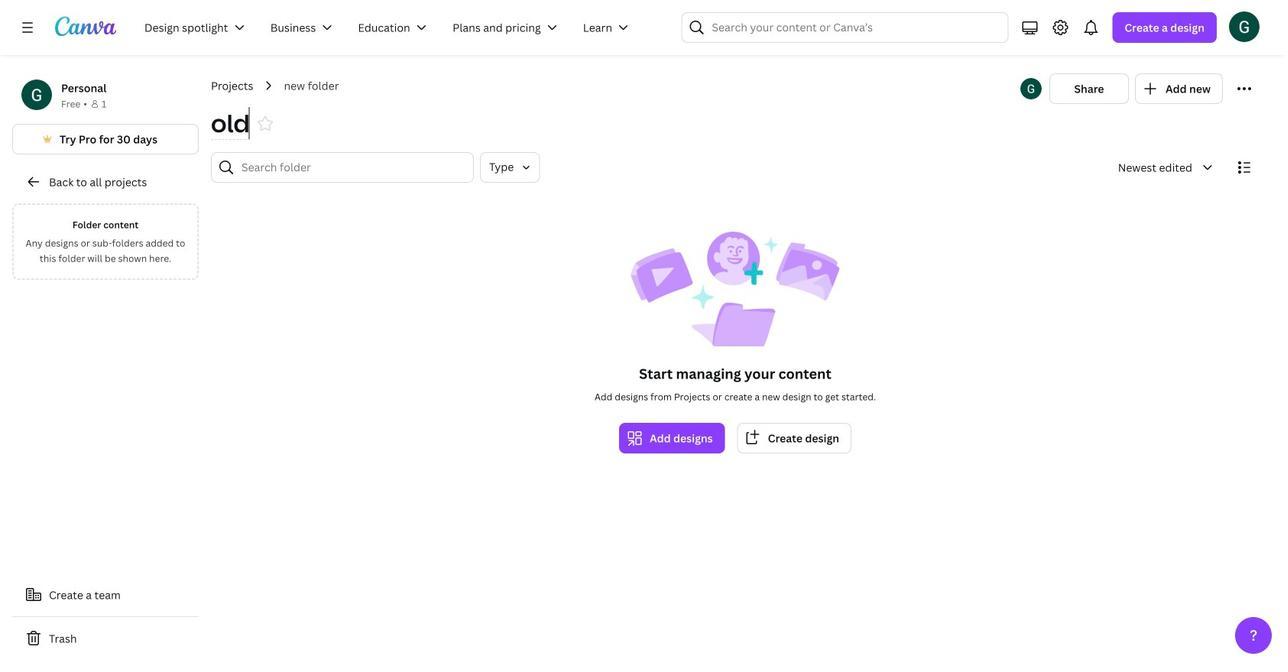 Task type: vqa. For each thing, say whether or not it's contained in the screenshot.
search box
yes



Task type: describe. For each thing, give the bounding box(es) containing it.
Search folder search field
[[242, 153, 464, 182]]

Type button
[[480, 152, 540, 183]]

Search search field
[[712, 13, 978, 42]]

Sort by button
[[1106, 152, 1224, 183]]



Task type: locate. For each thing, give the bounding box(es) containing it.
None search field
[[682, 12, 1009, 43]]

None field
[[211, 107, 250, 140]]

top level navigation element
[[135, 12, 645, 43]]

greg robinson image
[[1230, 11, 1260, 42]]



